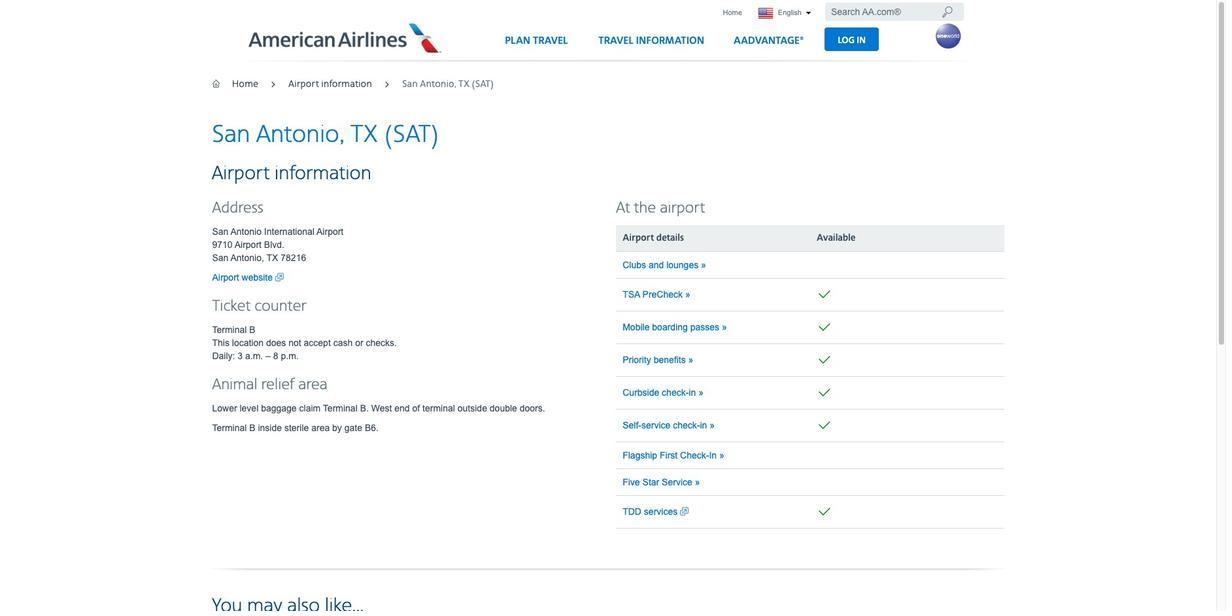 Task type: locate. For each thing, give the bounding box(es) containing it.
travel inside popup button
[[533, 34, 568, 47]]

78216
[[281, 252, 306, 263]]

cash
[[333, 337, 353, 348]]

b left the inside
[[249, 422, 256, 433]]

terminal up this
[[212, 324, 247, 335]]

1 vertical spatial information
[[275, 161, 372, 186]]

b6.
[[365, 422, 379, 433]]

1 horizontal spatial in
[[700, 420, 708, 431]]

five star service link
[[623, 477, 700, 487]]

log
[[838, 34, 855, 46]]

san antonio, tx (sat)
[[402, 78, 494, 90], [212, 120, 440, 150]]

b for this
[[249, 324, 256, 335]]

0 vertical spatial airport information
[[289, 78, 372, 90]]

0 horizontal spatial newpage image
[[275, 271, 284, 284]]

available
[[817, 232, 856, 244]]

flagship first check-in not available element
[[811, 442, 1005, 469]]

newpage image right services
[[681, 505, 689, 518]]

area
[[298, 375, 328, 394], [312, 422, 330, 433]]

3
[[238, 351, 243, 361]]

2 horizontal spatial tx
[[459, 78, 470, 90]]

check-
[[662, 387, 689, 398], [673, 420, 700, 431]]

18 image
[[942, 5, 954, 19]]

airport website link
[[212, 271, 284, 284]]

(sat)
[[472, 78, 494, 90], [384, 120, 440, 150]]

1 vertical spatial san antonio, tx (sat)
[[212, 120, 440, 150]]

1 vertical spatial b
[[249, 422, 256, 433]]

english link
[[752, 4, 818, 23]]

curbside check-in available image
[[811, 376, 1005, 409], [817, 383, 833, 402]]

tdd services link
[[623, 505, 689, 518]]

1 horizontal spatial tx
[[351, 120, 378, 150]]

curbside check-in available image down priority benefits available icon at the bottom of page
[[817, 383, 833, 402]]

0 horizontal spatial home link
[[232, 78, 259, 90]]

0 vertical spatial area
[[298, 375, 328, 394]]

home
[[723, 9, 742, 16], [232, 78, 259, 90]]

1 horizontal spatial home
[[723, 9, 742, 16]]

0 vertical spatial in
[[857, 34, 866, 46]]

0 vertical spatial check-
[[662, 387, 689, 398]]

tsa precheck available image
[[811, 278, 1005, 311], [817, 285, 833, 304]]

travel left information
[[599, 34, 634, 47]]

outside
[[458, 403, 487, 413]]

accept
[[304, 337, 331, 348]]

lower
[[212, 403, 237, 413]]

clubs
[[623, 260, 646, 270]]

priority benefits available image
[[817, 351, 833, 369]]

newpage image for airport website
[[275, 271, 284, 284]]

five star service not available element
[[811, 469, 1005, 495]]

end
[[395, 403, 410, 413]]

curbside check-in link
[[623, 387, 704, 398]]

1 horizontal spatial home link
[[719, 4, 746, 22]]

1 vertical spatial check-
[[673, 420, 700, 431]]

0 vertical spatial newpage image
[[275, 271, 284, 284]]

tdd services
[[623, 507, 681, 517]]

five star service
[[623, 477, 695, 487]]

airport
[[289, 78, 319, 90], [212, 161, 270, 186], [317, 226, 344, 237], [623, 232, 654, 244], [235, 239, 262, 250], [212, 272, 239, 282]]

1 vertical spatial airport information
[[212, 161, 372, 186]]

1 vertical spatial (sat)
[[384, 120, 440, 150]]

Search AA.com® search field
[[826, 3, 964, 21]]

0 horizontal spatial home
[[232, 78, 259, 90]]

mobile
[[623, 322, 650, 333]]

double
[[490, 403, 517, 413]]

in up check- at the bottom right of the page
[[700, 420, 708, 431]]

in
[[710, 450, 717, 460]]

antonio,
[[420, 78, 457, 90], [257, 120, 345, 150], [231, 252, 264, 263]]

terminal for sterile
[[212, 422, 247, 433]]

1 vertical spatial area
[[312, 422, 330, 433]]

0 vertical spatial home link
[[719, 4, 746, 22]]

tsa precheck
[[623, 289, 686, 300]]

gate
[[345, 422, 362, 433]]

terminal up by
[[323, 403, 358, 413]]

in inside navigation
[[857, 34, 866, 46]]

1 vertical spatial home link
[[232, 78, 259, 90]]

airport information up international
[[212, 161, 372, 186]]

relief
[[261, 375, 295, 394]]

in right log
[[857, 34, 866, 46]]

travel information
[[599, 34, 705, 47]]

1 horizontal spatial newpage image
[[681, 505, 689, 518]]

lounges
[[667, 260, 699, 270]]

0 vertical spatial (sat)
[[472, 78, 494, 90]]

san antonio international airport 9710 airport blvd. san antonio,       tx       78216
[[212, 226, 344, 263]]

antonio
[[231, 226, 262, 237]]

2 vertical spatial terminal
[[212, 422, 247, 433]]

antonio, inside san antonio international airport 9710 airport blvd. san antonio,       tx       78216
[[231, 252, 264, 263]]

information
[[321, 78, 372, 90], [275, 161, 372, 186]]

newpage image
[[275, 271, 284, 284], [681, 505, 689, 518]]

0 horizontal spatial (sat)
[[384, 120, 440, 150]]

flagship
[[623, 450, 658, 460]]

area up claim
[[298, 375, 328, 394]]

airport website
[[212, 272, 275, 282]]

tsa
[[623, 289, 640, 300]]

terminal inside terminal b this location does not accept cash or checks. daily: 3 a.m. – 8 p.m.
[[212, 324, 247, 335]]

2 vertical spatial tx
[[267, 252, 278, 263]]

terminal down lower
[[212, 422, 247, 433]]

airport information
[[289, 78, 372, 90], [212, 161, 372, 186]]

check- down benefits
[[662, 387, 689, 398]]

check- right service
[[673, 420, 700, 431]]

1 vertical spatial in
[[689, 387, 696, 398]]

location
[[232, 337, 264, 348]]

newpage image right website
[[275, 271, 284, 284]]

information inside san antonio, tx (sat) "main content"
[[275, 161, 372, 186]]

american airlines - homepage image
[[249, 23, 443, 53]]

0 vertical spatial terminal
[[212, 324, 247, 335]]

2 b from the top
[[249, 422, 256, 433]]

priority
[[623, 355, 652, 365]]

airport down antonio
[[235, 239, 262, 250]]

tx
[[459, 78, 470, 90], [351, 120, 378, 150], [267, 252, 278, 263]]

english
[[777, 9, 804, 16]]

home link for english link
[[719, 4, 746, 22]]

b up the location
[[249, 324, 256, 335]]

airport information down american airlines - homepage image
[[289, 78, 372, 90]]

1 horizontal spatial travel
[[599, 34, 634, 47]]

2 vertical spatial antonio,
[[231, 252, 264, 263]]

1 vertical spatial newpage image
[[681, 505, 689, 518]]

0 vertical spatial information
[[321, 78, 372, 90]]

2 vertical spatial in
[[700, 420, 708, 431]]

baggage
[[261, 403, 297, 413]]

flagship first check-in
[[623, 450, 720, 460]]

0 horizontal spatial travel
[[533, 34, 568, 47]]

flagship first check-in link
[[623, 450, 725, 460]]

1 b from the top
[[249, 324, 256, 335]]

ticket counter
[[212, 297, 307, 316]]

b inside terminal b this location does not accept cash or checks. daily: 3 a.m. – 8 p.m.
[[249, 324, 256, 335]]

log in
[[838, 34, 866, 46]]

priority benefits
[[623, 355, 689, 365]]

terminal
[[212, 324, 247, 335], [323, 403, 358, 413], [212, 422, 247, 433]]

tdd
[[623, 507, 642, 517]]

2 travel from the left
[[599, 34, 634, 47]]

curbside
[[623, 387, 660, 398]]

airport information inside san antonio, tx (sat) "main content"
[[212, 161, 372, 186]]

airport up clubs
[[623, 232, 654, 244]]

travel
[[533, 34, 568, 47], [599, 34, 634, 47]]

0 vertical spatial b
[[249, 324, 256, 335]]

the
[[634, 199, 656, 218]]

0 horizontal spatial tx
[[267, 252, 278, 263]]

self-service check-in available image
[[811, 409, 1005, 442], [817, 416, 833, 435]]

travel right plan
[[533, 34, 568, 47]]

area left by
[[312, 422, 330, 433]]

tdd services available image
[[811, 495, 1005, 528], [817, 502, 833, 521]]

2 horizontal spatial in
[[857, 34, 866, 46]]

tsa precheck link
[[623, 289, 691, 300]]

0 vertical spatial home
[[723, 9, 742, 16]]

1 vertical spatial home
[[232, 78, 259, 90]]

0 vertical spatial tx
[[459, 78, 470, 90]]

website
[[242, 272, 273, 282]]

west
[[371, 403, 392, 413]]

and
[[649, 260, 664, 270]]

1 travel from the left
[[533, 34, 568, 47]]

in up self-service check-in link
[[689, 387, 696, 398]]

claim
[[299, 403, 321, 413]]



Task type: vqa. For each thing, say whether or not it's contained in the screenshot.
flights:
no



Task type: describe. For each thing, give the bounding box(es) containing it.
star
[[643, 477, 660, 487]]

tx inside san antonio international airport 9710 airport blvd. san antonio,       tx       78216
[[267, 252, 278, 263]]

airport details
[[623, 232, 684, 244]]

airport up ticket
[[212, 272, 239, 282]]

blvd.
[[264, 239, 285, 250]]

animal relief area
[[212, 375, 328, 394]]

home for airport information 'link'
[[232, 78, 259, 90]]

1 horizontal spatial (sat)
[[472, 78, 494, 90]]

plan travel button
[[494, 29, 580, 61]]

–
[[266, 351, 271, 361]]

clubs and lounges
[[623, 260, 701, 270]]

by
[[332, 422, 342, 433]]

oneworld link opens in a new window image
[[936, 23, 962, 49]]

b for inside
[[249, 422, 256, 433]]

aadvantage® button
[[722, 29, 816, 61]]

sterile
[[285, 422, 309, 433]]

0 vertical spatial san antonio, tx (sat)
[[402, 78, 494, 90]]

does
[[266, 337, 286, 348]]

counter
[[255, 297, 307, 316]]

0 vertical spatial antonio,
[[420, 78, 457, 90]]

travel information button
[[587, 29, 716, 61]]

1 vertical spatial antonio,
[[257, 120, 345, 150]]

clubs and lounges link
[[623, 260, 707, 270]]

international
[[264, 226, 315, 237]]

self-service check-in link
[[623, 420, 715, 431]]

log in link
[[825, 27, 879, 51]]

home link for airport information 'link'
[[232, 78, 259, 90]]

1 vertical spatial tx
[[351, 120, 378, 150]]

p.m.
[[281, 351, 299, 361]]

0 horizontal spatial in
[[689, 387, 696, 398]]

terminal b this location does not accept cash or checks. daily: 3 a.m. – 8 p.m.
[[212, 324, 397, 361]]

(sat) inside san antonio, tx (sat) "main content"
[[384, 120, 440, 150]]

aadvantage®
[[734, 34, 804, 47]]

boarding
[[653, 322, 688, 333]]

airport up address
[[212, 161, 270, 186]]

five
[[623, 477, 640, 487]]

or
[[355, 337, 364, 348]]

airport right international
[[317, 226, 344, 237]]

priority benefits link
[[623, 355, 694, 365]]

8
[[273, 351, 278, 361]]

b.
[[360, 403, 369, 413]]

home for english link
[[723, 9, 742, 16]]

mobile boarding passes available image
[[811, 311, 1005, 344]]

click to change language and/or country / region image
[[806, 11, 812, 15]]

animal
[[212, 375, 258, 394]]

main navigation navigation
[[494, 27, 879, 61]]

doors.
[[520, 403, 545, 413]]

of
[[413, 403, 420, 413]]

san antonio, tx (sat) inside "main content"
[[212, 120, 440, 150]]

service
[[662, 477, 693, 487]]

curbside check-in available image up flagship first check-in not available element
[[811, 376, 1005, 409]]

terminal
[[423, 403, 455, 413]]

self-service check-in
[[623, 420, 710, 431]]

1 vertical spatial terminal
[[323, 403, 358, 413]]

at the airport
[[616, 199, 706, 218]]

newpage image for tdd services
[[681, 505, 689, 518]]

travel inside dropdown button
[[599, 34, 634, 47]]

details
[[657, 232, 684, 244]]

curbside check-in
[[623, 387, 699, 398]]

clubs and lounges not available element
[[811, 251, 1005, 278]]

plan
[[505, 34, 531, 47]]

mobile boarding passes
[[623, 322, 722, 333]]

services
[[644, 507, 678, 517]]

level
[[240, 403, 259, 413]]

daily:
[[212, 351, 235, 361]]

at
[[616, 199, 630, 218]]

precheck
[[643, 289, 683, 300]]

not
[[289, 337, 301, 348]]

ticket
[[212, 297, 251, 316]]

priority benefits available image
[[811, 344, 1005, 376]]

san antonio, tx (sat) main content
[[197, 120, 1005, 611]]

mobile boarding passes available image
[[817, 318, 833, 337]]

address
[[212, 199, 264, 218]]

self-
[[623, 420, 642, 431]]

inside
[[258, 422, 282, 433]]

information
[[636, 34, 705, 47]]

airport down american airlines - homepage image
[[289, 78, 319, 90]]

mobile boarding passes link
[[623, 322, 727, 333]]

airport
[[660, 199, 706, 218]]

benefits
[[654, 355, 686, 365]]

a.m.
[[245, 351, 263, 361]]

service
[[642, 420, 671, 431]]

check-
[[681, 450, 710, 460]]

terminal b inside sterile area by gate b6.
[[212, 422, 379, 433]]

airport information link
[[289, 78, 372, 90]]

9710
[[212, 239, 233, 250]]

plan travel
[[505, 34, 568, 47]]

first
[[660, 450, 678, 460]]

terminal for location
[[212, 324, 247, 335]]

checks.
[[366, 337, 397, 348]]

this
[[212, 337, 230, 348]]



